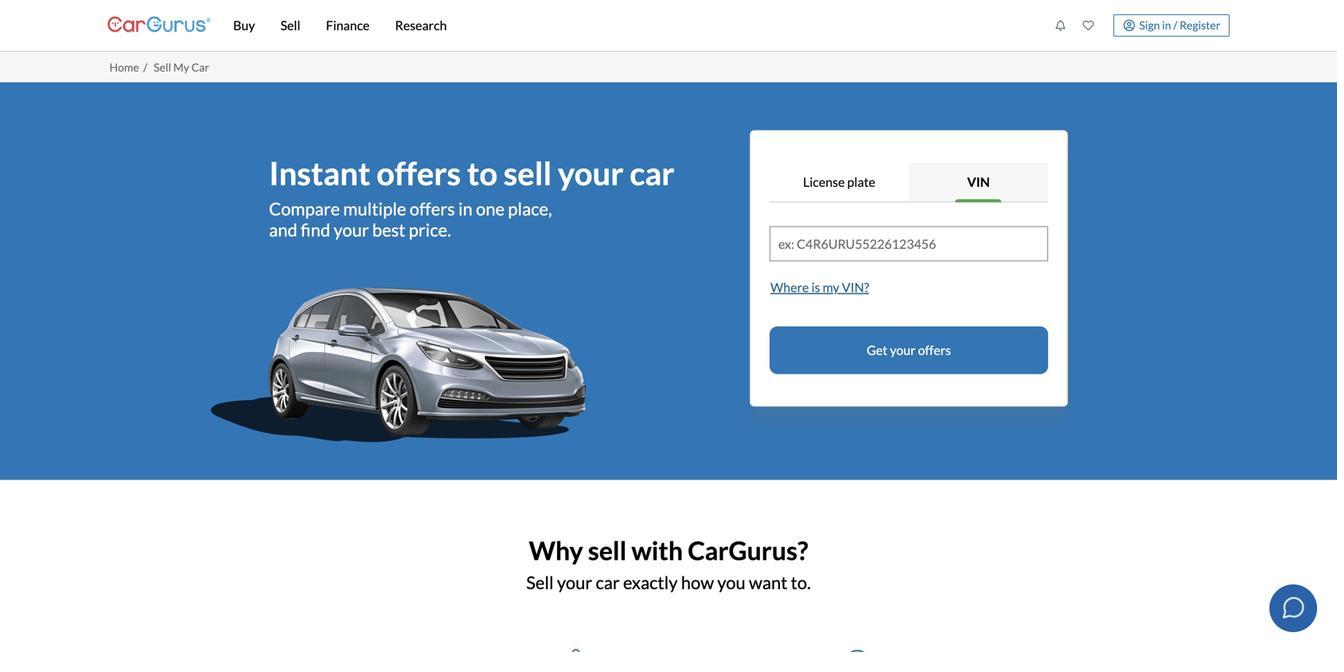 Task type: describe. For each thing, give the bounding box(es) containing it.
1 vertical spatial sell
[[154, 60, 171, 74]]

car inside why sell with cargurus? sell your car exactly how you want to.
[[596, 573, 620, 594]]

home / sell my car
[[109, 60, 209, 74]]

0 vertical spatial offers
[[377, 154, 461, 192]]

cargurus?
[[688, 536, 808, 566]]

car
[[191, 60, 209, 74]]

to.
[[791, 573, 811, 594]]

multiple
[[343, 199, 406, 219]]

get your offers button
[[770, 327, 1048, 374]]

in inside the 'instant offers to sell your car compare multiple offers in one place, and find your best price.'
[[458, 199, 473, 219]]

license plate
[[803, 174, 875, 190]]

car image
[[209, 287, 587, 444]]

home link
[[109, 60, 139, 74]]

where is my vin?
[[770, 280, 869, 295]]

sell inside why sell with cargurus? sell your car exactly how you want to.
[[588, 536, 627, 566]]

best
[[372, 220, 405, 240]]

cargurus logo homepage link link
[[107, 3, 211, 48]]

sign
[[1139, 18, 1160, 32]]

instant
[[269, 154, 370, 192]]

open chat window image
[[1281, 595, 1306, 621]]

place,
[[508, 199, 552, 219]]

license plate tab
[[770, 163, 909, 203]]

want
[[749, 573, 788, 594]]

sell inside why sell with cargurus? sell your car exactly how you want to.
[[526, 573, 554, 594]]

menu bar containing buy
[[211, 0, 1047, 51]]

sign in / register
[[1139, 18, 1221, 32]]

sell button
[[268, 0, 313, 51]]

compare
[[269, 199, 340, 219]]

ex: C4R6URU55226123456 field
[[770, 227, 1047, 261]]

vin tab
[[909, 163, 1048, 203]]

to
[[467, 154, 498, 192]]

with
[[632, 536, 683, 566]]

vin
[[967, 174, 990, 190]]

offers inside "button"
[[918, 343, 951, 358]]

exactly
[[623, 573, 678, 594]]

user icon image
[[1123, 20, 1135, 31]]

in inside menu item
[[1162, 18, 1171, 32]]

buy button
[[220, 0, 268, 51]]



Task type: locate. For each thing, give the bounding box(es) containing it.
offers up price.
[[410, 199, 455, 219]]

2 vertical spatial offers
[[918, 343, 951, 358]]

finance
[[326, 18, 370, 33]]

instant offers to sell your car compare multiple offers in one place, and find your best price.
[[269, 154, 675, 240]]

instant offers to sell your car main content
[[96, 82, 1242, 653]]

/ left register
[[1173, 18, 1178, 32]]

your inside why sell with cargurus? sell your car exactly how you want to.
[[557, 573, 592, 594]]

/ right home
[[143, 60, 147, 74]]

0 horizontal spatial in
[[458, 199, 473, 219]]

offers up the multiple
[[377, 154, 461, 192]]

why sell with cargurus? sell your car exactly how you want to.
[[526, 536, 811, 594]]

saved cars image
[[1083, 20, 1094, 31]]

1 vertical spatial in
[[458, 199, 473, 219]]

1 vertical spatial offers
[[410, 199, 455, 219]]

license
[[803, 174, 845, 190]]

is
[[811, 280, 820, 295]]

tab list inside instant offers to sell your car main content
[[770, 163, 1048, 203]]

1 horizontal spatial in
[[1162, 18, 1171, 32]]

1 horizontal spatial sell
[[588, 536, 627, 566]]

sign in / register link
[[1113, 14, 1230, 37]]

sell
[[281, 18, 300, 33], [154, 60, 171, 74], [526, 573, 554, 594]]

plate
[[847, 174, 875, 190]]

sell right the buy
[[281, 18, 300, 33]]

and
[[269, 220, 297, 240]]

2 horizontal spatial sell
[[526, 573, 554, 594]]

how
[[681, 573, 714, 594]]

0 vertical spatial car
[[630, 154, 675, 192]]

get
[[867, 343, 888, 358]]

car inside the 'instant offers to sell your car compare multiple offers in one place, and find your best price.'
[[630, 154, 675, 192]]

0 horizontal spatial sell
[[504, 154, 552, 192]]

sign in / register menu
[[1047, 6, 1230, 45]]

my
[[823, 280, 839, 295]]

one
[[476, 199, 505, 219]]

offers right get
[[918, 343, 951, 358]]

tab list containing license plate
[[770, 163, 1048, 203]]

price.
[[409, 220, 451, 240]]

why
[[529, 536, 583, 566]]

0 horizontal spatial sell
[[154, 60, 171, 74]]

you
[[717, 573, 746, 594]]

0 vertical spatial sell
[[281, 18, 300, 33]]

/ inside sign in / register link
[[1173, 18, 1178, 32]]

your
[[558, 154, 624, 192], [334, 220, 369, 240], [890, 343, 916, 358], [557, 573, 592, 594]]

get your offers
[[867, 343, 951, 358]]

0 vertical spatial in
[[1162, 18, 1171, 32]]

1 horizontal spatial sell
[[281, 18, 300, 33]]

in
[[1162, 18, 1171, 32], [458, 199, 473, 219]]

sell inside the 'instant offers to sell your car compare multiple offers in one place, and find your best price.'
[[504, 154, 552, 192]]

open notifications image
[[1055, 20, 1066, 31]]

my
[[173, 60, 189, 74]]

home
[[109, 60, 139, 74]]

1 vertical spatial sell
[[588, 536, 627, 566]]

sell down why in the bottom of the page
[[526, 573, 554, 594]]

sell inside dropdown button
[[281, 18, 300, 33]]

0 vertical spatial sell
[[504, 154, 552, 192]]

0 horizontal spatial car
[[596, 573, 620, 594]]

in right sign
[[1162, 18, 1171, 32]]

offers
[[377, 154, 461, 192], [410, 199, 455, 219], [918, 343, 951, 358]]

/
[[1173, 18, 1178, 32], [143, 60, 147, 74]]

vin?
[[842, 280, 869, 295]]

1 vertical spatial car
[[596, 573, 620, 594]]

sell left with
[[588, 536, 627, 566]]

sell left my at the left of page
[[154, 60, 171, 74]]

0 horizontal spatial /
[[143, 60, 147, 74]]

research
[[395, 18, 447, 33]]

0 vertical spatial /
[[1173, 18, 1178, 32]]

research button
[[382, 0, 460, 51]]

2 vertical spatial sell
[[526, 573, 554, 594]]

where is my vin? button
[[770, 277, 870, 298]]

buy
[[233, 18, 255, 33]]

finance button
[[313, 0, 382, 51]]

register
[[1180, 18, 1221, 32]]

1 vertical spatial /
[[143, 60, 147, 74]]

cargurus logo homepage link image
[[107, 3, 211, 48]]

in left one
[[458, 199, 473, 219]]

1 horizontal spatial car
[[630, 154, 675, 192]]

sign in / register menu item
[[1102, 14, 1230, 37]]

your inside "button"
[[890, 343, 916, 358]]

1 horizontal spatial /
[[1173, 18, 1178, 32]]

car
[[630, 154, 675, 192], [596, 573, 620, 594]]

menu bar
[[211, 0, 1047, 51]]

sell
[[504, 154, 552, 192], [588, 536, 627, 566]]

sell up place,
[[504, 154, 552, 192]]

where
[[770, 280, 809, 295]]

find
[[301, 220, 330, 240]]

tab list
[[770, 163, 1048, 203]]



Task type: vqa. For each thing, say whether or not it's contained in the screenshot.
plate
yes



